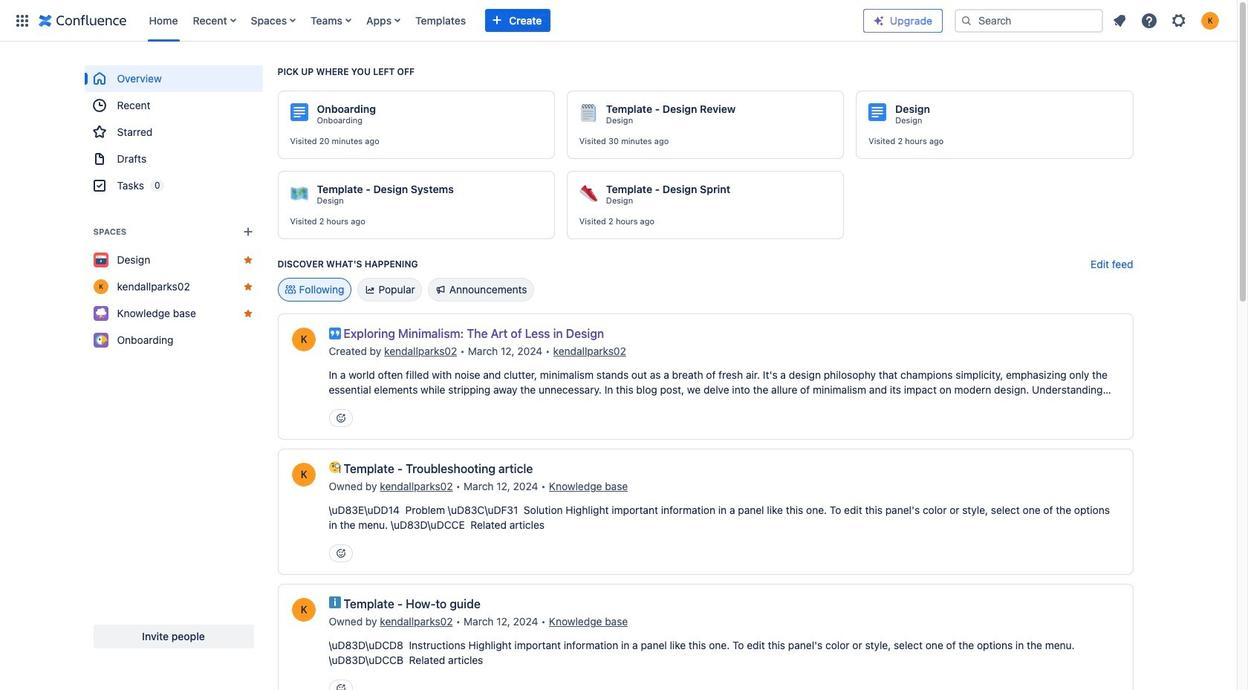 Task type: vqa. For each thing, say whether or not it's contained in the screenshot.
Copy link Icon
no



Task type: locate. For each thing, give the bounding box(es) containing it.
None search field
[[955, 9, 1104, 32]]

add reaction image
[[335, 412, 347, 424], [335, 548, 347, 560]]

confluence image
[[39, 12, 127, 29], [39, 12, 127, 29]]

:face_with_monocle: image
[[329, 462, 341, 473]]

more information about kendallparks02 image for second add reaction image from the bottom
[[290, 326, 317, 353]]

add reaction image up :face_with_monocle: icon
[[335, 412, 347, 424]]

add reaction image
[[335, 683, 347, 690]]

unstar this space image
[[242, 254, 254, 266]]

add reaction image up :information_source: icon
[[335, 548, 347, 560]]

more information about kendallparks02 image
[[290, 326, 317, 353], [290, 597, 317, 624]]

0 horizontal spatial list
[[142, 0, 864, 41]]

1 horizontal spatial list
[[1107, 7, 1229, 34]]

search image
[[961, 14, 973, 26]]

0 vertical spatial more information about kendallparks02 image
[[290, 326, 317, 353]]

0 vertical spatial add reaction image
[[335, 412, 347, 424]]

list
[[142, 0, 864, 41], [1107, 7, 1229, 34]]

more information about kendallparks02 image for add reaction icon
[[290, 597, 317, 624]]

:information_source: image
[[329, 597, 341, 609]]

:map: image
[[290, 184, 308, 202], [290, 184, 308, 202]]

premium image
[[873, 14, 885, 26]]

unstar this space image
[[242, 281, 254, 293], [242, 308, 254, 320]]

2 more information about kendallparks02 image from the top
[[290, 597, 317, 624]]

1 vertical spatial add reaction image
[[335, 548, 347, 560]]

more information about kendallparks02 image
[[290, 462, 317, 488]]

help icon image
[[1141, 12, 1159, 29]]

banner
[[0, 0, 1237, 42]]

group
[[84, 65, 263, 199]]

1 vertical spatial unstar this space image
[[242, 308, 254, 320]]

:notepad_spiral: image
[[580, 104, 597, 122]]

2 add reaction image from the top
[[335, 548, 347, 560]]

notification icon image
[[1111, 12, 1129, 29]]

1 more information about kendallparks02 image from the top
[[290, 326, 317, 353]]

appswitcher icon image
[[13, 12, 31, 29]]

1 vertical spatial more information about kendallparks02 image
[[290, 597, 317, 624]]

:athletic_shoe: image
[[580, 184, 597, 202]]

0 vertical spatial unstar this space image
[[242, 281, 254, 293]]



Task type: describe. For each thing, give the bounding box(es) containing it.
list for premium image
[[1107, 7, 1229, 34]]

:information_source: image
[[329, 597, 341, 609]]

your profile and preferences image
[[1202, 12, 1220, 29]]

2 unstar this space image from the top
[[242, 308, 254, 320]]

Search field
[[955, 9, 1104, 32]]

:face_with_monocle: image
[[329, 462, 341, 473]]

1 unstar this space image from the top
[[242, 281, 254, 293]]

create a space image
[[239, 223, 257, 241]]

1 add reaction image from the top
[[335, 412, 347, 424]]

settings icon image
[[1171, 12, 1188, 29]]

list for appswitcher icon
[[142, 0, 864, 41]]

:notepad_spiral: image
[[580, 104, 597, 122]]

:athletic_shoe: image
[[580, 184, 597, 202]]

global element
[[9, 0, 864, 41]]



